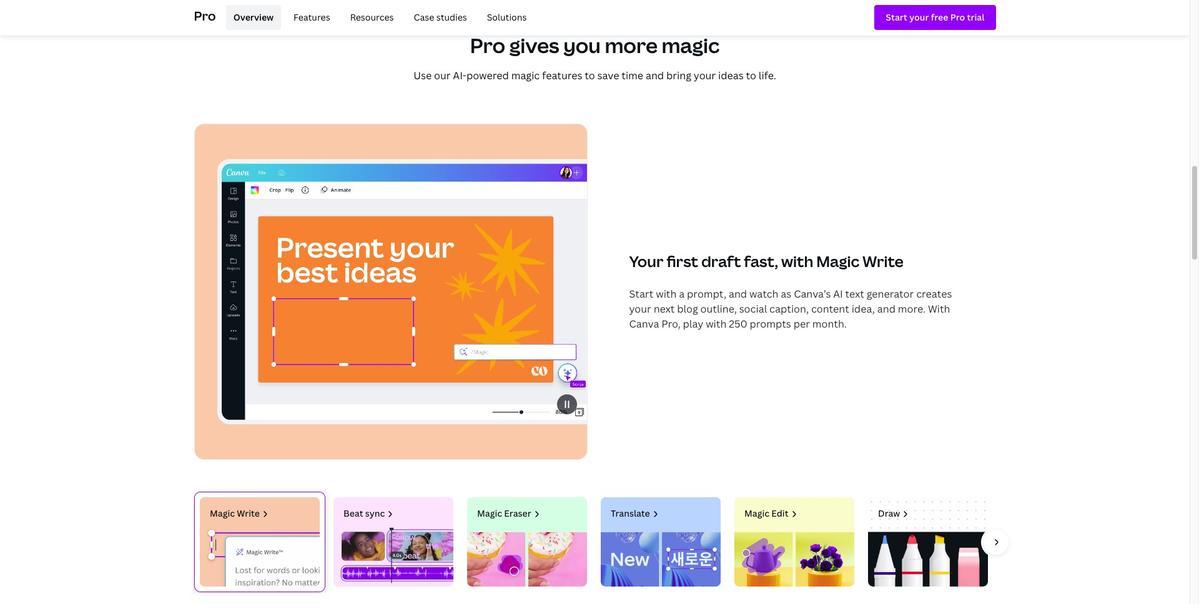 Task type: vqa. For each thing, say whether or not it's contained in the screenshot.
as
yes



Task type: describe. For each thing, give the bounding box(es) containing it.
draft
[[701, 251, 741, 271]]

250
[[729, 317, 747, 331]]

overview
[[233, 11, 274, 23]]

more.
[[898, 302, 926, 316]]

magic eraser
[[477, 508, 531, 520]]

studies
[[436, 11, 467, 23]]

social
[[739, 302, 767, 316]]

time
[[622, 69, 643, 82]]

case studies link
[[406, 5, 475, 30]]

beat
[[343, 508, 363, 520]]

0 vertical spatial your
[[694, 69, 716, 82]]

2 vertical spatial with
[[706, 317, 727, 331]]

generator
[[867, 287, 914, 301]]

magic for magic eraser
[[477, 508, 502, 520]]

translate
[[611, 508, 650, 520]]

pro for pro
[[194, 7, 216, 24]]

2 horizontal spatial with
[[781, 251, 813, 271]]

content
[[811, 302, 849, 316]]

pro gives you more magic
[[470, 32, 720, 59]]

first
[[667, 251, 698, 271]]

caption,
[[770, 302, 809, 316]]

blog
[[677, 302, 698, 316]]

powered
[[467, 69, 509, 82]]

menu bar inside pro element
[[221, 5, 534, 30]]

magic for magic write
[[210, 508, 235, 520]]

features
[[542, 69, 582, 82]]

outline,
[[701, 302, 737, 316]]

per
[[794, 317, 810, 331]]

beat sync
[[343, 508, 385, 520]]

idea,
[[852, 302, 875, 316]]

magic write
[[210, 508, 259, 520]]

magic for magic edit
[[744, 508, 769, 520]]

features link
[[286, 5, 338, 30]]

case
[[414, 11, 434, 23]]

overview link
[[226, 5, 281, 30]]

start with a prompt, and watch as canva's ai text generator creates your next blog outline, social caption, content idea, and more. with canva pro, play with 250 prompts per month.
[[629, 287, 952, 331]]

solutions link
[[480, 5, 534, 30]]

write inside button
[[237, 508, 259, 520]]

translate button
[[595, 492, 726, 593]]

magic edit button
[[729, 492, 860, 593]]

2 horizontal spatial and
[[877, 302, 896, 316]]

case studies
[[414, 11, 467, 23]]

2 to from the left
[[746, 69, 756, 82]]

more
[[605, 32, 658, 59]]

fast,
[[744, 251, 778, 271]]

resources
[[350, 11, 394, 23]]

1 vertical spatial and
[[729, 287, 747, 301]]

1 horizontal spatial write
[[863, 251, 904, 271]]

sync
[[365, 508, 385, 520]]

life.
[[759, 69, 776, 82]]

our
[[434, 69, 451, 82]]



Task type: locate. For each thing, give the bounding box(es) containing it.
and up social
[[729, 287, 747, 301]]

to
[[585, 69, 595, 82], [746, 69, 756, 82]]

1 vertical spatial magic
[[511, 69, 540, 82]]

1 horizontal spatial with
[[706, 317, 727, 331]]

0 horizontal spatial with
[[656, 287, 677, 301]]

features
[[294, 11, 330, 23]]

your first draft fast, with magic write
[[629, 251, 904, 271]]

1 to from the left
[[585, 69, 595, 82]]

2 vertical spatial and
[[877, 302, 896, 316]]

and down generator at right
[[877, 302, 896, 316]]

prompts
[[750, 317, 791, 331]]

text
[[845, 287, 864, 301]]

0 horizontal spatial your
[[629, 302, 651, 316]]

draw
[[878, 508, 900, 520]]

start
[[629, 287, 654, 301]]

with
[[781, 251, 813, 271], [656, 287, 677, 301], [706, 317, 727, 331]]

0 horizontal spatial and
[[646, 69, 664, 82]]

canva's
[[794, 287, 831, 301]]

you
[[563, 32, 601, 59]]

and
[[646, 69, 664, 82], [729, 287, 747, 301], [877, 302, 896, 316]]

magic eraser button
[[461, 492, 592, 593]]

magic for more
[[662, 32, 720, 59]]

0 vertical spatial write
[[863, 251, 904, 271]]

magic
[[816, 251, 860, 271], [210, 508, 235, 520], [477, 508, 502, 520], [744, 508, 769, 520]]

next
[[654, 302, 675, 316]]

your right bring
[[694, 69, 716, 82]]

ai-
[[453, 69, 467, 82]]

0 horizontal spatial pro
[[194, 7, 216, 24]]

0 vertical spatial and
[[646, 69, 664, 82]]

0 horizontal spatial magic
[[511, 69, 540, 82]]

resources link
[[343, 5, 401, 30]]

as
[[781, 287, 792, 301]]

magic for powered
[[511, 69, 540, 82]]

eraser
[[504, 508, 531, 520]]

pro for pro gives you more magic
[[470, 32, 505, 59]]

1 vertical spatial your
[[629, 302, 651, 316]]

0 horizontal spatial write
[[237, 508, 259, 520]]

0 vertical spatial pro
[[194, 7, 216, 24]]

edit
[[771, 508, 788, 520]]

your down start
[[629, 302, 651, 316]]

play
[[683, 317, 703, 331]]

1 vertical spatial with
[[656, 287, 677, 301]]

with down outline,
[[706, 317, 727, 331]]

use
[[414, 69, 432, 82]]

1 horizontal spatial pro
[[470, 32, 505, 59]]

magic down gives
[[511, 69, 540, 82]]

menu bar
[[221, 5, 534, 30]]

magic up bring
[[662, 32, 720, 59]]

magic edit
[[744, 508, 788, 520]]

magic write button
[[194, 492, 325, 593]]

1 horizontal spatial your
[[694, 69, 716, 82]]

write
[[863, 251, 904, 271], [237, 508, 259, 520]]

1 horizontal spatial magic
[[662, 32, 720, 59]]

bring
[[666, 69, 691, 82]]

gives
[[509, 32, 559, 59]]

ai
[[833, 287, 843, 301]]

1 vertical spatial pro
[[470, 32, 505, 59]]

1 horizontal spatial to
[[746, 69, 756, 82]]

1 vertical spatial write
[[237, 508, 259, 520]]

with
[[928, 302, 950, 316]]

magic
[[662, 32, 720, 59], [511, 69, 540, 82]]

ideas
[[718, 69, 744, 82]]

canva
[[629, 317, 659, 331]]

to left "save"
[[585, 69, 595, 82]]

to left life.
[[746, 69, 756, 82]]

month.
[[813, 317, 847, 331]]

pro left overview
[[194, 7, 216, 24]]

1 horizontal spatial and
[[729, 287, 747, 301]]

your
[[629, 251, 664, 271]]

menu bar containing overview
[[221, 5, 534, 30]]

0 vertical spatial magic
[[662, 32, 720, 59]]

your
[[694, 69, 716, 82], [629, 302, 651, 316]]

pro
[[194, 7, 216, 24], [470, 32, 505, 59]]

use our ai-powered magic features to save time and bring your ideas to life.
[[414, 69, 776, 82]]

creates
[[916, 287, 952, 301]]

your inside start with a prompt, and watch as canva's ai text generator creates your next blog outline, social caption, content idea, and more. with canva pro, play with 250 prompts per month.
[[629, 302, 651, 316]]

prompt,
[[687, 287, 726, 301]]

pro element
[[194, 0, 996, 35]]

with up as
[[781, 251, 813, 271]]

and right 'time'
[[646, 69, 664, 82]]

with up next
[[656, 287, 677, 301]]

pro,
[[662, 317, 681, 331]]

0 vertical spatial with
[[781, 251, 813, 271]]

watch
[[750, 287, 779, 301]]

draw button
[[862, 492, 993, 593]]

solutions
[[487, 11, 527, 23]]

0 horizontal spatial to
[[585, 69, 595, 82]]

beat sync button
[[328, 492, 459, 593]]

save
[[597, 69, 619, 82]]

a
[[679, 287, 685, 301]]

pro up powered at the top left
[[470, 32, 505, 59]]



